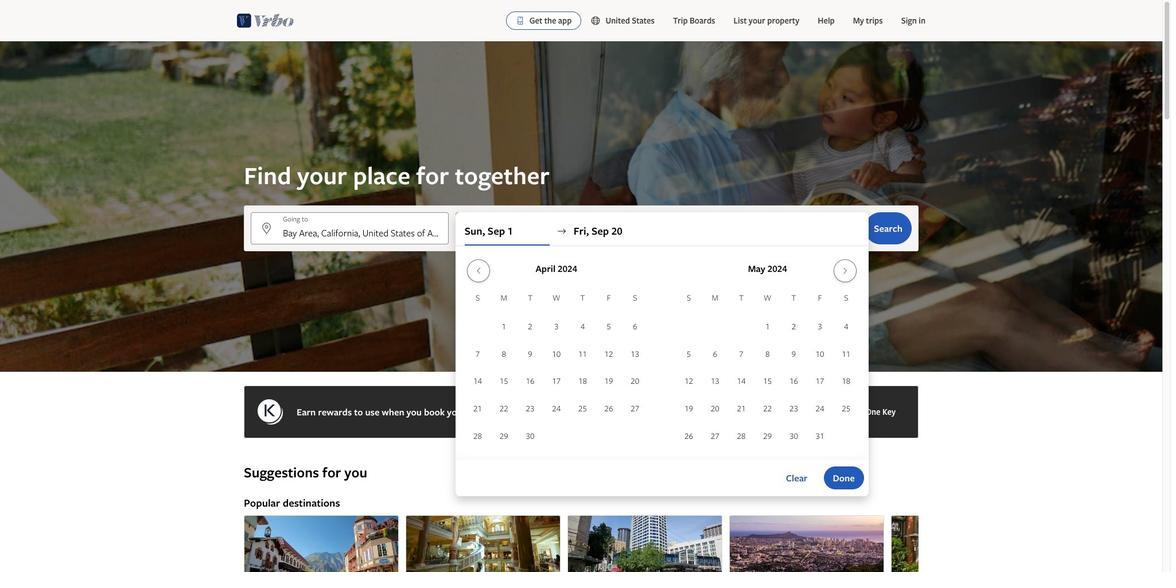 Task type: locate. For each thing, give the bounding box(es) containing it.
previous month image
[[472, 266, 486, 275]]

main content
[[0, 41, 1163, 572]]

leavenworth featuring a small town or village and street scenes image
[[244, 515, 399, 572]]

download the app button image
[[516, 16, 525, 25]]

gastown showing signage, street scenes and outdoor eating image
[[891, 515, 1046, 572]]

next month image
[[839, 266, 852, 275]]

directional image
[[557, 226, 567, 236]]

downtown seattle featuring a skyscraper, a city and street scenes image
[[568, 515, 723, 572]]

show next card image
[[912, 558, 926, 567]]

application
[[465, 255, 860, 450]]

april 2024 element
[[465, 292, 648, 450]]

makiki - lower punchbowl - tantalus showing landscape views, a sunset and a city image
[[729, 515, 884, 572]]

recently viewed region
[[237, 445, 926, 464]]



Task type: describe. For each thing, give the bounding box(es) containing it.
las vegas featuring interior views image
[[406, 515, 561, 572]]

may 2024 element
[[676, 292, 860, 450]]

application inside wizard region
[[465, 255, 860, 450]]

wizard region
[[0, 41, 1163, 496]]

small image
[[591, 15, 606, 26]]

show previous card image
[[237, 558, 251, 567]]

vrbo logo image
[[237, 11, 294, 30]]



Task type: vqa. For each thing, say whether or not it's contained in the screenshot.
clear going to image
no



